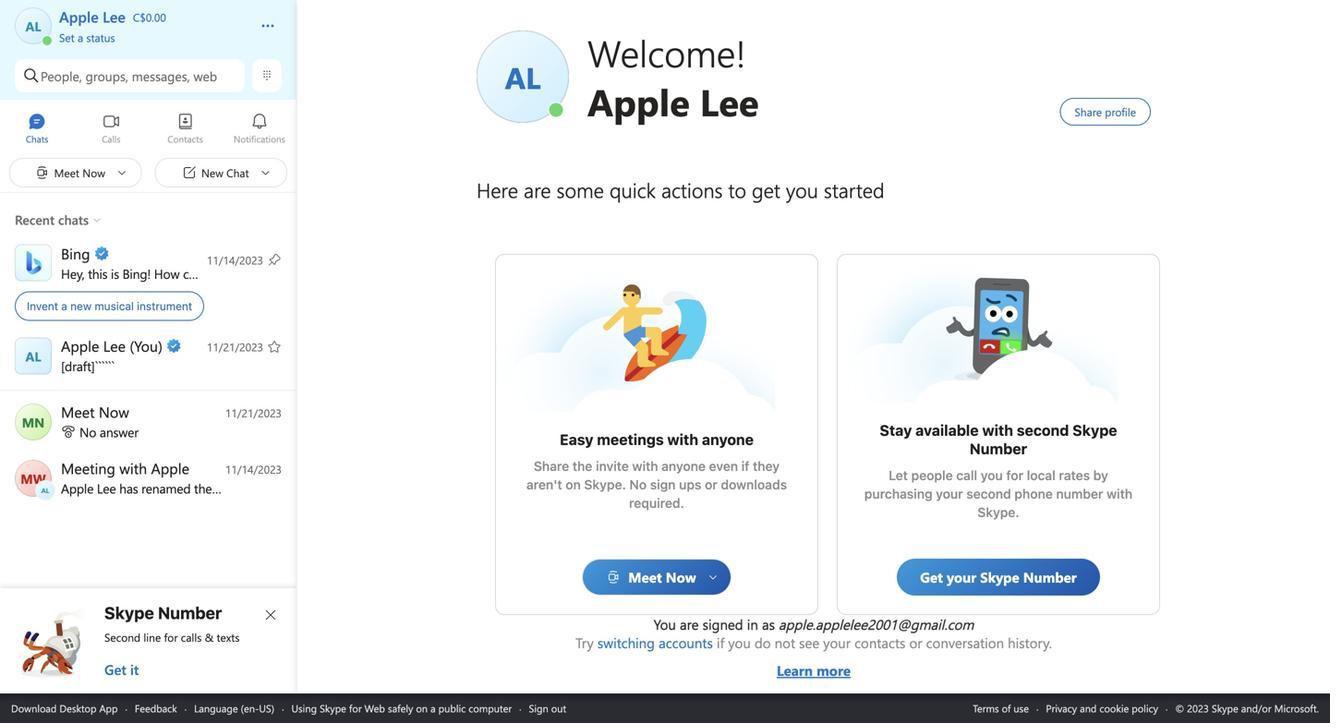 Task type: describe. For each thing, give the bounding box(es) containing it.
status
[[86, 30, 115, 45]]

sign out
[[529, 702, 567, 716]]

easy meetings with anyone
[[560, 431, 754, 449]]

second inside stay available with second skype number
[[1017, 422, 1069, 439]]

switching accounts link
[[598, 634, 713, 652]]

stay
[[880, 422, 912, 439]]

feedback link
[[135, 702, 177, 716]]

can
[[183, 265, 202, 282]]

sign
[[650, 477, 676, 492]]

computer
[[469, 702, 512, 716]]

anyone inside share the invite with anyone even if they aren't on skype. no sign ups or downloads required.
[[662, 459, 706, 474]]

try switching accounts if you do not see your contacts or conversation history. learn more
[[576, 634, 1052, 680]]

people
[[912, 468, 953, 483]]

you are signed in as
[[654, 615, 779, 634]]

for inside let people call you for local rates by purchasing your second phone number with skype.
[[1007, 468, 1024, 483]]

skype number
[[104, 603, 222, 623]]

set a status
[[59, 30, 115, 45]]

privacy
[[1046, 702, 1077, 716]]

meetings
[[597, 431, 664, 449]]

stay available with second skype number
[[880, 422, 1121, 458]]

of
[[1002, 702, 1011, 716]]

or inside try switching accounts if you do not see your contacts or conversation history. learn more
[[910, 634, 923, 652]]

0 vertical spatial you
[[240, 265, 260, 282]]

if inside share the invite with anyone even if they aren't on skype. no sign ups or downloads required.
[[742, 459, 750, 474]]

do
[[755, 634, 771, 652]]

cookie
[[1100, 702, 1129, 716]]

even
[[709, 459, 738, 474]]

answer
[[100, 424, 139, 441]]

feedback
[[135, 702, 177, 716]]

(en-
[[241, 702, 259, 716]]

signed
[[703, 615, 743, 634]]

as
[[762, 615, 775, 634]]

see
[[799, 634, 820, 652]]

a for invent
[[61, 300, 67, 313]]

call
[[957, 468, 978, 483]]

switching
[[598, 634, 655, 652]]

rates
[[1059, 468, 1090, 483]]

using skype for web safely on a public computer link
[[291, 702, 512, 716]]

instrument
[[137, 300, 192, 313]]

you inside try switching accounts if you do not see your contacts or conversation history. learn more
[[728, 634, 751, 652]]

people, groups, messages, web button
[[15, 59, 245, 92]]

i
[[206, 265, 209, 282]]

share the invite with anyone even if they aren't on skype. no sign ups or downloads required.
[[527, 459, 791, 511]]

more
[[817, 662, 851, 680]]

mansurfer
[[601, 283, 668, 303]]

hey, this is bing ! how can i help you today?
[[61, 265, 304, 282]]

download desktop app link
[[11, 702, 118, 716]]

people,
[[41, 67, 82, 84]]

hey,
[[61, 265, 85, 282]]

purchasing
[[865, 486, 933, 502]]

privacy and cookie policy
[[1046, 702, 1159, 716]]

using skype for web safely on a public computer
[[291, 702, 512, 716]]

contacts
[[855, 634, 906, 652]]

second inside let people call you for local rates by purchasing your second phone number with skype.
[[967, 486, 1011, 502]]

[draft] ``````
[[61, 358, 115, 375]]

skype inside stay available with second skype number
[[1073, 422, 1118, 439]]

0 horizontal spatial on
[[416, 702, 428, 716]]

skype. inside let people call you for local rates by purchasing your second phone number with skype.
[[978, 505, 1020, 520]]

language
[[194, 702, 238, 716]]

safely
[[388, 702, 413, 716]]

by
[[1094, 468, 1109, 483]]

bing
[[123, 265, 147, 282]]

learn more link
[[576, 652, 1052, 680]]

with inside stay available with second skype number
[[982, 422, 1014, 439]]

let people call you for local rates by purchasing your second phone number with skype.
[[865, 468, 1136, 520]]

number
[[1056, 486, 1104, 502]]

ups
[[679, 477, 702, 492]]

available
[[916, 422, 979, 439]]

this
[[88, 265, 108, 282]]

[draft]
[[61, 358, 95, 375]]

public
[[439, 702, 466, 716]]

is
[[111, 265, 119, 282]]

the
[[573, 459, 593, 474]]

download desktop app
[[11, 702, 118, 716]]

for for using skype for web safely on a public computer
[[349, 702, 362, 716]]

new
[[70, 300, 91, 313]]

app
[[99, 702, 118, 716]]

local
[[1027, 468, 1056, 483]]

get
[[104, 661, 126, 679]]

set
[[59, 30, 75, 45]]

privacy and cookie policy link
[[1046, 702, 1159, 716]]

policy
[[1132, 702, 1159, 716]]

2 vertical spatial skype
[[320, 702, 346, 716]]



Task type: locate. For each thing, give the bounding box(es) containing it.
calls
[[181, 630, 202, 645]]

0 vertical spatial your
[[936, 486, 963, 502]]

with down the by
[[1107, 486, 1133, 502]]

0 vertical spatial skype
[[1073, 422, 1118, 439]]

terms of use
[[973, 702, 1029, 716]]

no inside button
[[79, 424, 96, 441]]

if inside try switching accounts if you do not see your contacts or conversation history. learn more
[[717, 634, 725, 652]]

0 vertical spatial a
[[78, 30, 83, 45]]

or right the ups
[[705, 477, 718, 492]]

easy
[[560, 431, 594, 449]]

web
[[194, 67, 217, 84]]

use
[[1014, 702, 1029, 716]]

1 horizontal spatial or
[[910, 634, 923, 652]]

``````
[[95, 358, 115, 375]]

if up downloads on the right
[[742, 459, 750, 474]]

2 horizontal spatial a
[[431, 702, 436, 716]]

for left local
[[1007, 468, 1024, 483]]

number
[[970, 440, 1028, 458], [158, 603, 222, 623]]

or
[[705, 477, 718, 492], [910, 634, 923, 652]]

you
[[654, 615, 676, 634]]

musical
[[95, 300, 134, 313]]

2 vertical spatial a
[[431, 702, 436, 716]]

sign
[[529, 702, 549, 716]]

0 vertical spatial or
[[705, 477, 718, 492]]

0 vertical spatial if
[[742, 459, 750, 474]]

a
[[78, 30, 83, 45], [61, 300, 67, 313], [431, 702, 436, 716]]

skype. down phone
[[978, 505, 1020, 520]]

on down the
[[566, 477, 581, 492]]

language (en-us) link
[[194, 702, 274, 716]]

1 horizontal spatial if
[[742, 459, 750, 474]]

try
[[576, 634, 594, 652]]

or inside share the invite with anyone even if they aren't on skype. no sign ups or downloads required.
[[705, 477, 718, 492]]

skype right using
[[320, 702, 346, 716]]

anyone
[[702, 431, 754, 449], [662, 459, 706, 474]]

today?
[[264, 265, 300, 282]]

1 horizontal spatial no
[[630, 477, 647, 492]]

if right accounts on the bottom of the page
[[717, 634, 725, 652]]

1 vertical spatial number
[[158, 603, 222, 623]]

1 vertical spatial you
[[981, 468, 1003, 483]]

1 vertical spatial for
[[164, 630, 178, 645]]

for for second line for calls & texts
[[164, 630, 178, 645]]

sign out link
[[529, 702, 567, 716]]

2 vertical spatial for
[[349, 702, 362, 716]]

language (en-us)
[[194, 702, 274, 716]]

it
[[130, 661, 139, 679]]

1 vertical spatial anyone
[[662, 459, 706, 474]]

you left do
[[728, 634, 751, 652]]

with
[[982, 422, 1014, 439], [667, 431, 699, 449], [632, 459, 658, 474], [1107, 486, 1133, 502]]

desktop
[[59, 702, 97, 716]]

2 horizontal spatial you
[[981, 468, 1003, 483]]

set a status button
[[59, 26, 242, 45]]

0 vertical spatial on
[[566, 477, 581, 492]]

0 vertical spatial second
[[1017, 422, 1069, 439]]

1 horizontal spatial for
[[349, 702, 362, 716]]

you inside let people call you for local rates by purchasing your second phone number with skype.
[[981, 468, 1003, 483]]

skype. inside share the invite with anyone even if they aren't on skype. no sign ups or downloads required.
[[584, 477, 626, 492]]

1 horizontal spatial skype
[[320, 702, 346, 716]]

0 vertical spatial number
[[970, 440, 1028, 458]]

0 horizontal spatial number
[[158, 603, 222, 623]]

using
[[291, 702, 317, 716]]

with right available
[[982, 422, 1014, 439]]

second line for calls & texts
[[104, 630, 240, 645]]

a for set
[[78, 30, 83, 45]]

0 horizontal spatial you
[[240, 265, 260, 282]]

0 horizontal spatial skype.
[[584, 477, 626, 492]]

number up calls
[[158, 603, 222, 623]]

1 horizontal spatial a
[[78, 30, 83, 45]]

0 horizontal spatial for
[[164, 630, 178, 645]]

a left new
[[61, 300, 67, 313]]

anyone up even
[[702, 431, 754, 449]]

1 horizontal spatial number
[[970, 440, 1028, 458]]

0 horizontal spatial if
[[717, 634, 725, 652]]

terms
[[973, 702, 999, 716]]

on inside share the invite with anyone even if they aren't on skype. no sign ups or downloads required.
[[566, 477, 581, 492]]

0 horizontal spatial second
[[967, 486, 1011, 502]]

your inside let people call you for local rates by purchasing your second phone number with skype.
[[936, 486, 963, 502]]

a left public
[[431, 702, 436, 716]]

no inside share the invite with anyone even if they aren't on skype. no sign ups or downloads required.
[[630, 477, 647, 492]]

and
[[1080, 702, 1097, 716]]

texts
[[217, 630, 240, 645]]

your down call
[[936, 486, 963, 502]]

phone
[[1015, 486, 1053, 502]]

you right call
[[981, 468, 1003, 483]]

skype up the by
[[1073, 422, 1118, 439]]

1 vertical spatial skype
[[104, 603, 154, 623]]

accounts
[[659, 634, 713, 652]]

terms of use link
[[973, 702, 1029, 716]]

line
[[144, 630, 161, 645]]

help
[[212, 265, 236, 282]]

web
[[365, 702, 385, 716]]

0 horizontal spatial skype
[[104, 603, 154, 623]]

0 horizontal spatial or
[[705, 477, 718, 492]]

skype number element
[[16, 603, 282, 679]]

no left answer
[[79, 424, 96, 441]]

a right set
[[78, 30, 83, 45]]

2 horizontal spatial skype
[[1073, 422, 1118, 439]]

with inside let people call you for local rates by purchasing your second phone number with skype.
[[1107, 486, 1133, 502]]

people, groups, messages, web
[[41, 67, 217, 84]]

history.
[[1008, 634, 1052, 652]]

no left sign
[[630, 477, 647, 492]]

with inside share the invite with anyone even if they aren't on skype. no sign ups or downloads required.
[[632, 459, 658, 474]]

not
[[775, 634, 796, 652]]

your right see at the bottom
[[823, 634, 851, 652]]

1 vertical spatial if
[[717, 634, 725, 652]]

0 vertical spatial anyone
[[702, 431, 754, 449]]

second
[[1017, 422, 1069, 439], [967, 486, 1011, 502]]

invite
[[596, 459, 629, 474]]

second up local
[[1017, 422, 1069, 439]]

1 vertical spatial on
[[416, 702, 428, 716]]

2 vertical spatial you
[[728, 634, 751, 652]]

invent
[[27, 300, 58, 313]]

1 horizontal spatial second
[[1017, 422, 1069, 439]]

out
[[551, 702, 567, 716]]

for left web
[[349, 702, 362, 716]]

let
[[889, 468, 908, 483]]

skype up second
[[104, 603, 154, 623]]

share
[[534, 459, 569, 474]]

no answer
[[79, 424, 139, 441]]

1 horizontal spatial your
[[936, 486, 963, 502]]

in
[[747, 615, 758, 634]]

skype. down invite
[[584, 477, 626, 492]]

with up sign
[[632, 459, 658, 474]]

you right help
[[240, 265, 260, 282]]

number up call
[[970, 440, 1028, 458]]

a inside button
[[78, 30, 83, 45]]

groups,
[[86, 67, 128, 84]]

with up the ups
[[667, 431, 699, 449]]

messages,
[[132, 67, 190, 84]]

1 vertical spatial or
[[910, 634, 923, 652]]

for right line
[[164, 630, 178, 645]]

1 vertical spatial no
[[630, 477, 647, 492]]

0 vertical spatial skype.
[[584, 477, 626, 492]]

1 horizontal spatial you
[[728, 634, 751, 652]]

second down call
[[967, 486, 1011, 502]]

0 vertical spatial no
[[79, 424, 96, 441]]

us)
[[259, 702, 274, 716]]

tab list
[[0, 104, 297, 155]]

0 vertical spatial for
[[1007, 468, 1024, 483]]

for inside skype number element
[[164, 630, 178, 645]]

your inside try switching accounts if you do not see your contacts or conversation history. learn more
[[823, 634, 851, 652]]

skype
[[1073, 422, 1118, 439], [104, 603, 154, 623], [320, 702, 346, 716]]

on
[[566, 477, 581, 492], [416, 702, 428, 716]]

0 horizontal spatial your
[[823, 634, 851, 652]]

1 horizontal spatial on
[[566, 477, 581, 492]]

are
[[680, 615, 699, 634]]

or right contacts
[[910, 634, 923, 652]]

2 horizontal spatial for
[[1007, 468, 1024, 483]]

aren't
[[527, 477, 562, 492]]

get it
[[104, 661, 139, 679]]

1 vertical spatial a
[[61, 300, 67, 313]]

download
[[11, 702, 57, 716]]

anyone up the ups
[[662, 459, 706, 474]]

0 horizontal spatial no
[[79, 424, 96, 441]]

downloads
[[721, 477, 787, 492]]

0 horizontal spatial a
[[61, 300, 67, 313]]

1 vertical spatial second
[[967, 486, 1011, 502]]

learn
[[777, 662, 813, 680]]

second
[[104, 630, 141, 645]]

number inside stay available with second skype number
[[970, 440, 1028, 458]]

for
[[1007, 468, 1024, 483], [164, 630, 178, 645], [349, 702, 362, 716]]

1 horizontal spatial skype.
[[978, 505, 1020, 520]]

1 vertical spatial skype.
[[978, 505, 1020, 520]]

required.
[[629, 496, 685, 511]]

on right safely
[[416, 702, 428, 716]]

1 vertical spatial your
[[823, 634, 851, 652]]



Task type: vqa. For each thing, say whether or not it's contained in the screenshot.
Cambridge,
no



